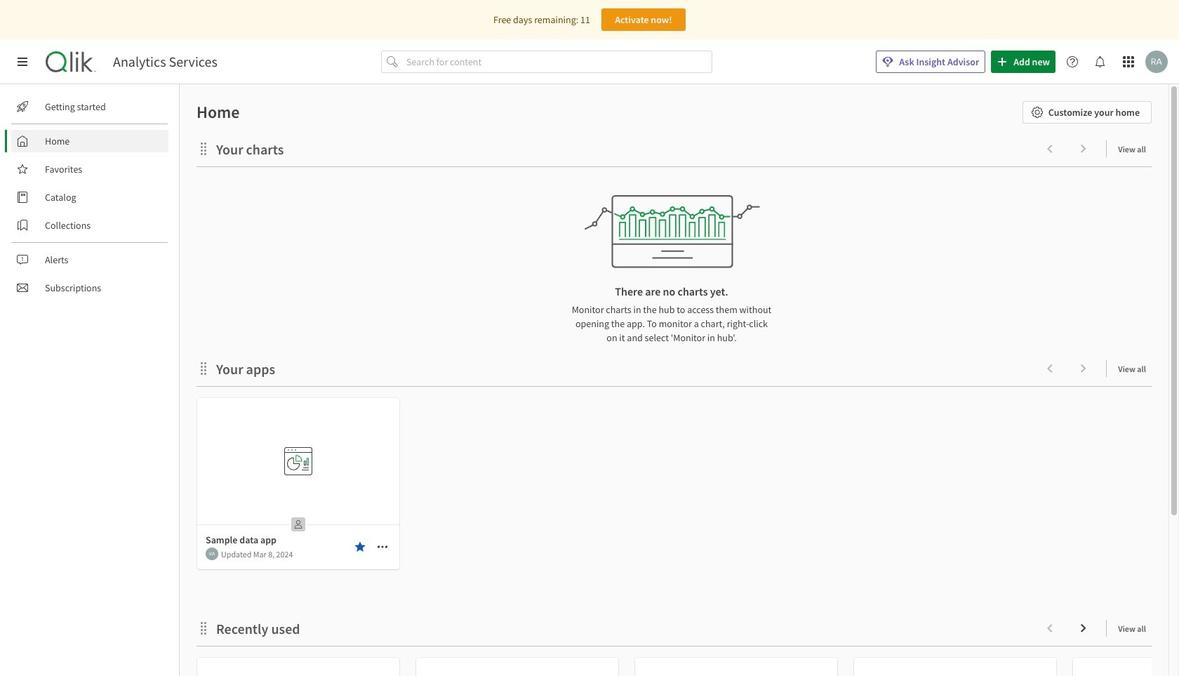 Task type: describe. For each thing, give the bounding box(es) containing it.
ruby anderson element
[[206, 548, 218, 560]]

remove from favorites image
[[355, 542, 366, 553]]

ruby anderson image
[[1146, 51, 1169, 73]]

analytics services element
[[113, 53, 218, 70]]

Search for content text field
[[404, 51, 713, 73]]

move collection image
[[197, 361, 211, 375]]

0 vertical spatial move collection image
[[197, 142, 211, 156]]



Task type: vqa. For each thing, say whether or not it's contained in the screenshot.
Navigation Pane element
yes



Task type: locate. For each thing, give the bounding box(es) containing it.
ruby anderson image
[[206, 548, 218, 560]]

move collection image
[[197, 142, 211, 156], [197, 621, 211, 635]]

navigation pane element
[[0, 90, 179, 305]]

1 vertical spatial move collection image
[[197, 621, 211, 635]]

main content
[[174, 84, 1180, 676]]

close sidebar menu image
[[17, 56, 28, 67]]



